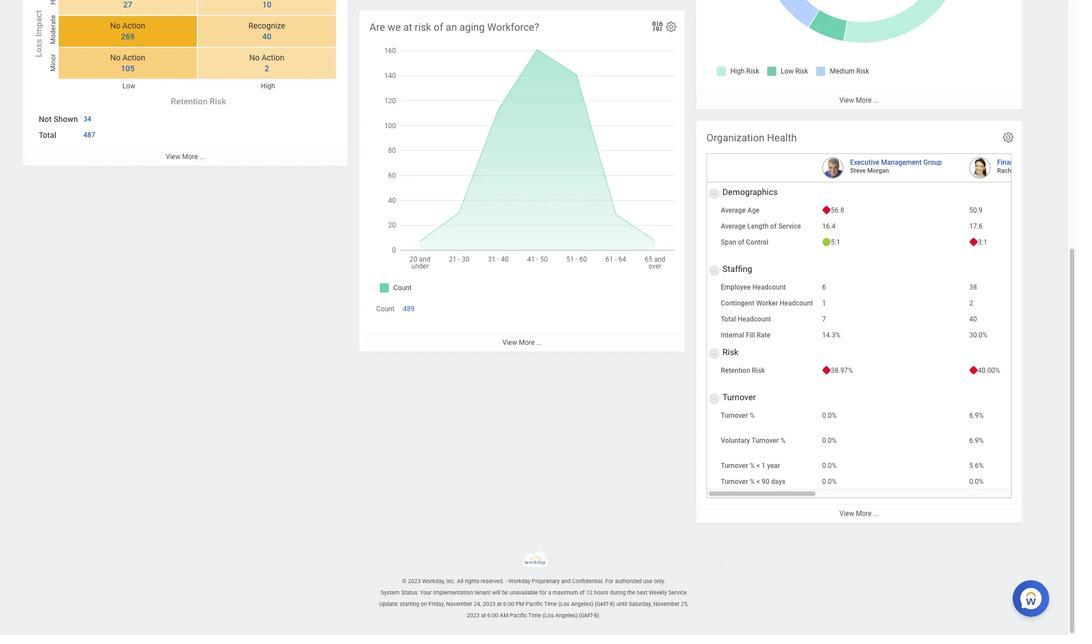 Task type: describe. For each thing, give the bounding box(es) containing it.
© 2023 workday, inc. all rights reserved. - workday proprietary and confidential. for authorized use only. system status: your implementation tenant will be unavailable for a maximum of 12 hours during the next weekly service update; starting on friday, november 24, 2023 at 6:00 pm pacific time (los angeles) (gmt-8) until saturday, november 25, 2023 at 6:00 am pacific time (los angeles) (gmt-8).
[[379, 578, 689, 619]]

only.
[[654, 578, 666, 585]]

loss impact by retention element
[[23, 0, 348, 166]]

turnover % < 1 year
[[721, 462, 781, 470]]

retention risk inside loss impact by retention element
[[171, 97, 226, 107]]

steve
[[850, 167, 866, 175]]

of inside © 2023 workday, inc. all rights reserved. - workday proprietary and confidential. for authorized use only. system status: your implementation tenant will be unavailable for a maximum of 12 hours during the next weekly service update; starting on friday, november 24, 2023 at 6:00 pm pacific time (los angeles) (gmt-8) until saturday, november 25, 2023 at 6:00 am pacific time (los angeles) (gmt-8).
[[580, 590, 585, 596]]

your
[[420, 590, 432, 596]]

footer containing © 2023 workday, inc. all rights reserved. - workday proprietary and confidential. for authorized use only. system status: your implementation tenant will be unavailable for a maximum of 12 hours during the next weekly service update; starting on friday, november 24, 2023 at 6:00 pm pacific time (los angeles) (gmt-8) until saturday, november 25, 2023 at 6:00 am pacific time (los angeles) (gmt-8).
[[0, 552, 1068, 622]]

not shown 34
[[39, 115, 91, 124]]

total for total headcount
[[721, 316, 736, 323]]

worker
[[756, 300, 778, 308]]

turnover for turnover
[[723, 393, 756, 403]]

staffing
[[723, 264, 752, 274]]

tenant
[[475, 590, 491, 596]]

service inside organization health 'element'
[[779, 223, 801, 231]]

service inside © 2023 workday, inc. all rights reserved. - workday proprietary and confidential. for authorized use only. system status: your implementation tenant will be unavailable for a maximum of 12 hours during the next weekly service update; starting on friday, november 24, 2023 at 6:00 pm pacific time (los angeles) (gmt-8) until saturday, november 25, 2023 at 6:00 am pacific time (los angeles) (gmt-8).
[[668, 590, 687, 596]]

no action 269
[[110, 21, 145, 41]]

0.0% for turnover % < 90 days
[[822, 478, 837, 486]]

27 button
[[116, 0, 134, 10]]

collapse image
[[710, 347, 716, 361]]

high potentials retention risk element
[[696, 0, 1022, 110]]

steve morgan
[[850, 167, 889, 175]]

turnover for turnover %
[[721, 412, 748, 420]]

of left an
[[434, 21, 443, 33]]

management
[[881, 159, 922, 167]]

105
[[121, 64, 135, 73]]

impact
[[34, 10, 44, 37]]

days
[[771, 478, 786, 486]]

view inside are we at risk of an aging workforce? element
[[503, 339, 517, 347]]

< for 1
[[757, 462, 760, 470]]

more inside organization health 'element'
[[856, 510, 872, 518]]

demographics
[[723, 187, 778, 197]]

< for 90
[[757, 478, 760, 486]]

on
[[421, 601, 427, 608]]

collapse image for staffing
[[710, 264, 716, 278]]

next
[[637, 590, 648, 596]]

be
[[502, 590, 508, 596]]

8).
[[594, 613, 601, 619]]

for
[[605, 578, 614, 585]]

proprietary
[[532, 578, 560, 585]]

are we at risk of an aging workforce?
[[370, 21, 539, 33]]

implementation
[[433, 590, 473, 596]]

0 vertical spatial pacific
[[526, 601, 543, 608]]

no for no action 105
[[110, 53, 120, 62]]

2 button
[[258, 63, 271, 74]]

headcount for total headcount
[[738, 316, 771, 323]]

total headcount
[[721, 316, 771, 323]]

friday,
[[429, 601, 445, 608]]

7
[[822, 316, 826, 323]]

retention inside loss impact by retention element
[[171, 97, 208, 107]]

2 vertical spatial at
[[481, 613, 486, 619]]

employee headcount
[[721, 284, 786, 292]]

weekly
[[649, 590, 667, 596]]

organization health
[[707, 132, 797, 144]]

487 button
[[84, 131, 97, 140]]

view more ... inside are we at risk of an aging workforce? element
[[503, 339, 542, 347]]

pm
[[516, 601, 524, 608]]

1 horizontal spatial time
[[544, 601, 557, 608]]

90
[[762, 478, 770, 486]]

487
[[84, 131, 95, 139]]

configure are we at risk of an aging workforce? image
[[665, 21, 678, 33]]

1 vertical spatial time
[[528, 613, 541, 619]]

50.9
[[970, 207, 983, 215]]

10
[[262, 0, 271, 9]]

2 inside no action 2
[[265, 64, 269, 73]]

age
[[748, 207, 760, 215]]

rights
[[465, 578, 479, 585]]

shown
[[54, 115, 78, 124]]

10 button
[[256, 0, 273, 10]]

0 vertical spatial angeles)
[[571, 601, 594, 608]]

... inside are we at risk of an aging workforce? element
[[536, 339, 542, 347]]

finance
[[997, 159, 1022, 167]]

recognize
[[249, 21, 285, 30]]

489
[[403, 305, 415, 313]]

workday,
[[422, 578, 445, 585]]

more inside high potentials retention risk element
[[856, 96, 872, 104]]

system
[[381, 590, 400, 596]]

status:
[[401, 590, 419, 596]]

count
[[376, 305, 395, 313]]

1 vertical spatial headcount
[[780, 300, 813, 308]]

action for 269
[[122, 21, 145, 30]]

risk inside loss impact by retention element
[[210, 97, 226, 107]]

retention inside organization health 'element'
[[721, 367, 750, 375]]

0 vertical spatial 2023
[[408, 578, 421, 585]]

1 vertical spatial pacific
[[510, 613, 527, 619]]

are we at risk of an aging workforce? element
[[359, 10, 685, 352]]

update;
[[379, 601, 398, 608]]

1 vertical spatial 1
[[762, 462, 766, 470]]

0.0% for turnover %
[[822, 412, 837, 420]]

fill
[[746, 331, 755, 339]]

0 horizontal spatial 6:00
[[487, 613, 498, 619]]

34 button
[[84, 115, 93, 124]]

2 horizontal spatial risk
[[752, 367, 765, 375]]

17.6
[[970, 223, 983, 231]]

38
[[970, 284, 977, 292]]

voluntary
[[721, 437, 750, 445]]

starting
[[400, 601, 419, 608]]

38.97%
[[831, 367, 853, 375]]

workday
[[509, 578, 531, 585]]

40 button
[[256, 31, 273, 42]]

view more ... inside loss impact by retention element
[[166, 153, 205, 161]]

more inside are we at risk of an aging workforce? element
[[519, 339, 535, 347]]

morgan
[[868, 167, 889, 175]]

489 button
[[403, 305, 416, 314]]

for
[[540, 590, 547, 596]]

0 vertical spatial 1
[[822, 300, 826, 308]]

moderate
[[49, 15, 57, 44]]

105 button
[[114, 63, 136, 74]]

internal fill rate
[[721, 331, 771, 339]]

1 vertical spatial 2023
[[483, 601, 496, 608]]

14.3%
[[822, 331, 841, 339]]

0.0% for voluntary turnover %
[[822, 437, 837, 445]]

a
[[548, 590, 551, 596]]

5:1
[[831, 238, 840, 246]]

all
[[457, 578, 464, 585]]

0 horizontal spatial (los
[[543, 613, 554, 619]]

5.6%
[[970, 462, 984, 470]]

of right span
[[738, 238, 745, 246]]

... inside organization health 'element'
[[874, 510, 879, 518]]

16.4
[[822, 223, 836, 231]]

1 vertical spatial risk
[[723, 347, 739, 358]]

% up 'days'
[[781, 437, 786, 445]]

authorized
[[615, 578, 642, 585]]

40 inside organization health 'element'
[[970, 316, 977, 323]]



Task type: vqa. For each thing, say whether or not it's contained in the screenshot.


Task type: locate. For each thing, give the bounding box(es) containing it.
1 horizontal spatial (los
[[558, 601, 570, 608]]

use
[[643, 578, 653, 585]]

2 horizontal spatial at
[[497, 601, 502, 608]]

headcount up worker
[[753, 284, 786, 292]]

total up internal at the right of the page
[[721, 316, 736, 323]]

0 vertical spatial total
[[39, 131, 56, 140]]

0.0% for turnover % < 1 year
[[822, 462, 837, 470]]

0 horizontal spatial risk
[[210, 97, 226, 107]]

0 horizontal spatial retention risk
[[171, 97, 226, 107]]

total for total
[[39, 131, 56, 140]]

0 vertical spatial retention
[[171, 97, 208, 107]]

1 horizontal spatial 2023
[[467, 613, 480, 619]]

...
[[874, 96, 879, 104], [200, 153, 205, 161], [536, 339, 542, 347], [874, 510, 879, 518]]

0 horizontal spatial retention
[[171, 97, 208, 107]]

average length of service
[[721, 223, 801, 231]]

angeles) down 12
[[571, 601, 594, 608]]

0 horizontal spatial (gmt-
[[579, 613, 594, 619]]

span
[[721, 238, 737, 246]]

%
[[750, 412, 755, 420], [781, 437, 786, 445], [750, 462, 755, 470], [750, 478, 755, 486]]

internal
[[721, 331, 744, 339]]

1 vertical spatial (los
[[543, 613, 554, 619]]

0 horizontal spatial time
[[528, 613, 541, 619]]

rachel
[[997, 167, 1017, 175]]

collapse image for turnover
[[710, 393, 716, 406]]

more inside loss impact by retention element
[[182, 153, 198, 161]]

1 vertical spatial <
[[757, 478, 760, 486]]

turnover for turnover % < 1 year
[[721, 462, 748, 470]]

% for turnover %
[[750, 412, 755, 420]]

no inside no action 105
[[110, 53, 120, 62]]

no up 2 button
[[249, 53, 260, 62]]

angeles) down the maximum
[[555, 613, 578, 619]]

1 horizontal spatial service
[[779, 223, 801, 231]]

0 horizontal spatial 1
[[762, 462, 766, 470]]

organization
[[707, 132, 765, 144]]

collapse image left staffing
[[710, 264, 716, 278]]

no up 105 button on the left of the page
[[110, 53, 120, 62]]

collapse image
[[710, 187, 716, 201], [710, 264, 716, 278], [710, 393, 716, 406]]

pacific
[[526, 601, 543, 608], [510, 613, 527, 619]]

service right the length at the right of the page
[[779, 223, 801, 231]]

view more ...
[[840, 96, 879, 104], [166, 153, 205, 161], [503, 339, 542, 347], [840, 510, 879, 518]]

6.9% for turnover %
[[970, 412, 984, 420]]

1 vertical spatial 2
[[970, 300, 973, 308]]

action
[[122, 21, 145, 30], [122, 53, 145, 62], [262, 53, 285, 62]]

turnover up 'voluntary'
[[721, 412, 748, 420]]

we
[[388, 21, 401, 33]]

action inside no action 2
[[262, 53, 285, 62]]

% for turnover % < 1 year
[[750, 462, 755, 470]]

november down implementation at the bottom left
[[446, 601, 472, 608]]

6:00
[[503, 601, 514, 608], [487, 613, 498, 619]]

1 < from the top
[[757, 462, 760, 470]]

0 vertical spatial 2
[[265, 64, 269, 73]]

average for average age
[[721, 207, 746, 215]]

2023
[[408, 578, 421, 585], [483, 601, 496, 608], [467, 613, 480, 619]]

not
[[39, 115, 52, 124]]

configure organization health image
[[1002, 131, 1015, 144]]

0 vertical spatial service
[[779, 223, 801, 231]]

27
[[123, 0, 132, 9]]

6.9% up 5.6%
[[970, 437, 984, 445]]

of left 12
[[580, 590, 585, 596]]

1 horizontal spatial 6:00
[[503, 601, 514, 608]]

minor
[[49, 54, 57, 72]]

configure and view chart data image
[[651, 19, 665, 33]]

no for no action 269
[[110, 21, 120, 30]]

0 vertical spatial average
[[721, 207, 746, 215]]

turnover up turnover % < 90 days
[[721, 462, 748, 470]]

november down weekly
[[654, 601, 680, 608]]

0 vertical spatial <
[[757, 462, 760, 470]]

1 vertical spatial (gmt-
[[579, 613, 594, 619]]

1 vertical spatial total
[[721, 316, 736, 323]]

1 vertical spatial retention
[[721, 367, 750, 375]]

turnover up turnover % in the right of the page
[[723, 393, 756, 403]]

2 inside organization health 'element'
[[970, 300, 973, 308]]

0 vertical spatial at
[[403, 21, 412, 33]]

40 up 30.0%
[[970, 316, 977, 323]]

0 vertical spatial 6.9%
[[970, 412, 984, 420]]

2 vertical spatial risk
[[752, 367, 765, 375]]

1 vertical spatial angeles)
[[555, 613, 578, 619]]

group
[[924, 159, 942, 167]]

< left 90
[[757, 478, 760, 486]]

control
[[746, 238, 769, 246]]

organization health element
[[696, 121, 1076, 523]]

6:00 left am
[[487, 613, 498, 619]]

view inside high potentials retention risk element
[[840, 96, 854, 104]]

2
[[265, 64, 269, 73], [970, 300, 973, 308]]

0 horizontal spatial november
[[446, 601, 472, 608]]

2023 down 24,
[[467, 613, 480, 619]]

footer
[[0, 552, 1068, 622]]

0 vertical spatial time
[[544, 601, 557, 608]]

no inside no action 269
[[110, 21, 120, 30]]

1 vertical spatial 6:00
[[487, 613, 498, 619]]

retention
[[171, 97, 208, 107], [721, 367, 750, 375]]

(los
[[558, 601, 570, 608], [543, 613, 554, 619]]

(gmt-
[[595, 601, 610, 608], [579, 613, 594, 619]]

1 vertical spatial service
[[668, 590, 687, 596]]

rate
[[757, 331, 771, 339]]

retention risk inside organization health 'element'
[[721, 367, 765, 375]]

2 average from the top
[[721, 223, 746, 231]]

action up the 269
[[122, 21, 145, 30]]

contingent
[[721, 300, 755, 308]]

average up span
[[721, 223, 746, 231]]

< left year
[[757, 462, 760, 470]]

1 collapse image from the top
[[710, 187, 716, 201]]

average left age
[[721, 207, 746, 215]]

at down the "will" on the left of the page
[[497, 601, 502, 608]]

am
[[500, 613, 509, 619]]

(gmt- down 12
[[579, 613, 594, 619]]

collapse image left demographics
[[710, 187, 716, 201]]

1 horizontal spatial (gmt-
[[595, 601, 610, 608]]

269 button
[[114, 31, 136, 42]]

2 vertical spatial headcount
[[738, 316, 771, 323]]

... inside loss impact by retention element
[[200, 153, 205, 161]]

total down not on the top of page
[[39, 131, 56, 140]]

loss
[[34, 39, 44, 57]]

3:1
[[978, 238, 988, 246]]

administration
[[1029, 159, 1075, 167]]

view more ... inside high potentials retention risk element
[[840, 96, 879, 104]]

headcount right worker
[[780, 300, 813, 308]]

1 vertical spatial 40
[[970, 316, 977, 323]]

view more ... inside organization health 'element'
[[840, 510, 879, 518]]

% left 90
[[750, 478, 755, 486]]

0 horizontal spatial total
[[39, 131, 56, 140]]

executive management group
[[850, 159, 942, 167]]

length
[[748, 223, 769, 231]]

2 vertical spatial 2023
[[467, 613, 480, 619]]

reserved.
[[481, 578, 504, 585]]

56.8
[[831, 207, 844, 215]]

total inside organization health 'element'
[[721, 316, 736, 323]]

saturday,
[[629, 601, 652, 608]]

during
[[610, 590, 626, 596]]

0 horizontal spatial at
[[403, 21, 412, 33]]

retention risk
[[171, 97, 226, 107], [721, 367, 765, 375]]

0 vertical spatial 6:00
[[503, 601, 514, 608]]

0 vertical spatial 40
[[262, 32, 271, 41]]

turnover for turnover % < 90 days
[[721, 478, 748, 486]]

view inside organization health 'element'
[[840, 510, 854, 518]]

headcount up fill
[[738, 316, 771, 323]]

no action 2
[[249, 53, 285, 73]]

0 vertical spatial headcount
[[753, 284, 786, 292]]

1 average from the top
[[721, 207, 746, 215]]

high
[[261, 82, 275, 90]]

6.9% down 40.00%
[[970, 412, 984, 420]]

hours
[[594, 590, 609, 596]]

1 vertical spatial retention risk
[[721, 367, 765, 375]]

0 vertical spatial risk
[[210, 97, 226, 107]]

pacific right pm
[[526, 601, 543, 608]]

action inside no action 269
[[122, 21, 145, 30]]

2023 right ©
[[408, 578, 421, 585]]

1 horizontal spatial risk
[[723, 347, 739, 358]]

turnover up year
[[752, 437, 779, 445]]

1 vertical spatial at
[[497, 601, 502, 608]]

action inside no action 105
[[122, 53, 145, 62]]

0 horizontal spatial service
[[668, 590, 687, 596]]

executive
[[850, 159, 880, 167]]

turnover down turnover % < 1 year
[[721, 478, 748, 486]]

aging
[[460, 21, 485, 33]]

action up 105
[[122, 53, 145, 62]]

finance & administration rachel knight
[[997, 159, 1075, 175]]

view inside loss impact by retention element
[[166, 153, 181, 161]]

2 down 38
[[970, 300, 973, 308]]

1 horizontal spatial 40
[[970, 316, 977, 323]]

0 vertical spatial (gmt-
[[595, 601, 610, 608]]

will
[[492, 590, 501, 596]]

6:00 left pm
[[503, 601, 514, 608]]

6
[[822, 284, 826, 292]]

2023 right 24,
[[483, 601, 496, 608]]

executive management group link
[[850, 156, 942, 167]]

1 left year
[[762, 462, 766, 470]]

0 vertical spatial retention risk
[[171, 97, 226, 107]]

voluntary turnover %
[[721, 437, 786, 445]]

40 inside recognize 40
[[262, 32, 271, 41]]

3 collapse image from the top
[[710, 393, 716, 406]]

1 vertical spatial 6.9%
[[970, 437, 984, 445]]

are
[[370, 21, 385, 33]]

0 horizontal spatial 40
[[262, 32, 271, 41]]

time down a
[[544, 601, 557, 608]]

0 horizontal spatial 2
[[265, 64, 269, 73]]

2 6.9% from the top
[[970, 437, 984, 445]]

2 vertical spatial collapse image
[[710, 393, 716, 406]]

1 up 7
[[822, 300, 826, 308]]

no
[[110, 21, 120, 30], [110, 53, 120, 62], [249, 53, 260, 62]]

40 down recognize
[[262, 32, 271, 41]]

1 6.9% from the top
[[970, 412, 984, 420]]

maximum
[[553, 590, 578, 596]]

©
[[402, 578, 407, 585]]

(gmt- down hours
[[595, 601, 610, 608]]

knight
[[1018, 167, 1036, 175]]

1 horizontal spatial total
[[721, 316, 736, 323]]

2 collapse image from the top
[[710, 264, 716, 278]]

2 horizontal spatial 2023
[[483, 601, 496, 608]]

contingent worker headcount
[[721, 300, 813, 308]]

no inside no action 2
[[249, 53, 260, 62]]

action for 105
[[122, 53, 145, 62]]

total inside loss impact by retention element
[[39, 131, 56, 140]]

1 horizontal spatial at
[[481, 613, 486, 619]]

0 vertical spatial collapse image
[[710, 187, 716, 201]]

1 horizontal spatial 2
[[970, 300, 973, 308]]

1 horizontal spatial retention risk
[[721, 367, 765, 375]]

1 november from the left
[[446, 601, 472, 608]]

6.9% for voluntary turnover %
[[970, 437, 984, 445]]

no for no action 2
[[249, 53, 260, 62]]

% up voluntary turnover % in the right bottom of the page
[[750, 412, 755, 420]]

average for average length of service
[[721, 223, 746, 231]]

no up 269 button
[[110, 21, 120, 30]]

24,
[[474, 601, 481, 608]]

34
[[84, 115, 91, 123]]

40.00%
[[978, 367, 1000, 375]]

% for turnover % < 90 days
[[750, 478, 755, 486]]

unavailable
[[510, 590, 538, 596]]

2 < from the top
[[757, 478, 760, 486]]

turnover
[[723, 393, 756, 403], [721, 412, 748, 420], [752, 437, 779, 445], [721, 462, 748, 470], [721, 478, 748, 486]]

low
[[123, 82, 135, 90]]

action for 2
[[262, 53, 285, 62]]

at down 24,
[[481, 613, 486, 619]]

total
[[39, 131, 56, 140], [721, 316, 736, 323]]

pacific down pm
[[510, 613, 527, 619]]

of right the length at the right of the page
[[771, 223, 777, 231]]

more
[[856, 96, 872, 104], [182, 153, 198, 161], [519, 339, 535, 347], [856, 510, 872, 518]]

until
[[617, 601, 628, 608]]

action up 2 button
[[262, 53, 285, 62]]

1 horizontal spatial retention
[[721, 367, 750, 375]]

(los down the maximum
[[558, 601, 570, 608]]

&
[[1023, 159, 1028, 167]]

1 vertical spatial collapse image
[[710, 264, 716, 278]]

1 horizontal spatial november
[[654, 601, 680, 608]]

1 vertical spatial average
[[721, 223, 746, 231]]

time down for at bottom right
[[528, 613, 541, 619]]

the
[[627, 590, 635, 596]]

0 horizontal spatial 2023
[[408, 578, 421, 585]]

service up 25,
[[668, 590, 687, 596]]

0 vertical spatial (los
[[558, 601, 570, 608]]

collapse image for demographics
[[710, 187, 716, 201]]

at right we
[[403, 21, 412, 33]]

... inside high potentials retention risk element
[[874, 96, 879, 104]]

risk
[[415, 21, 431, 33]]

headcount for employee headcount
[[753, 284, 786, 292]]

view
[[840, 96, 854, 104], [166, 153, 181, 161], [503, 339, 517, 347], [840, 510, 854, 518]]

2 up high
[[265, 64, 269, 73]]

span of control
[[721, 238, 769, 246]]

12
[[586, 590, 593, 596]]

2 november from the left
[[654, 601, 680, 608]]

(los down a
[[543, 613, 554, 619]]

turnover % < 90 days
[[721, 478, 786, 486]]

finance & administration link
[[997, 156, 1075, 167]]

1 horizontal spatial 1
[[822, 300, 826, 308]]

40
[[262, 32, 271, 41], [970, 316, 977, 323]]

recognize 40
[[249, 21, 285, 41]]

% up turnover % < 90 days
[[750, 462, 755, 470]]

collapse image down collapse icon
[[710, 393, 716, 406]]



